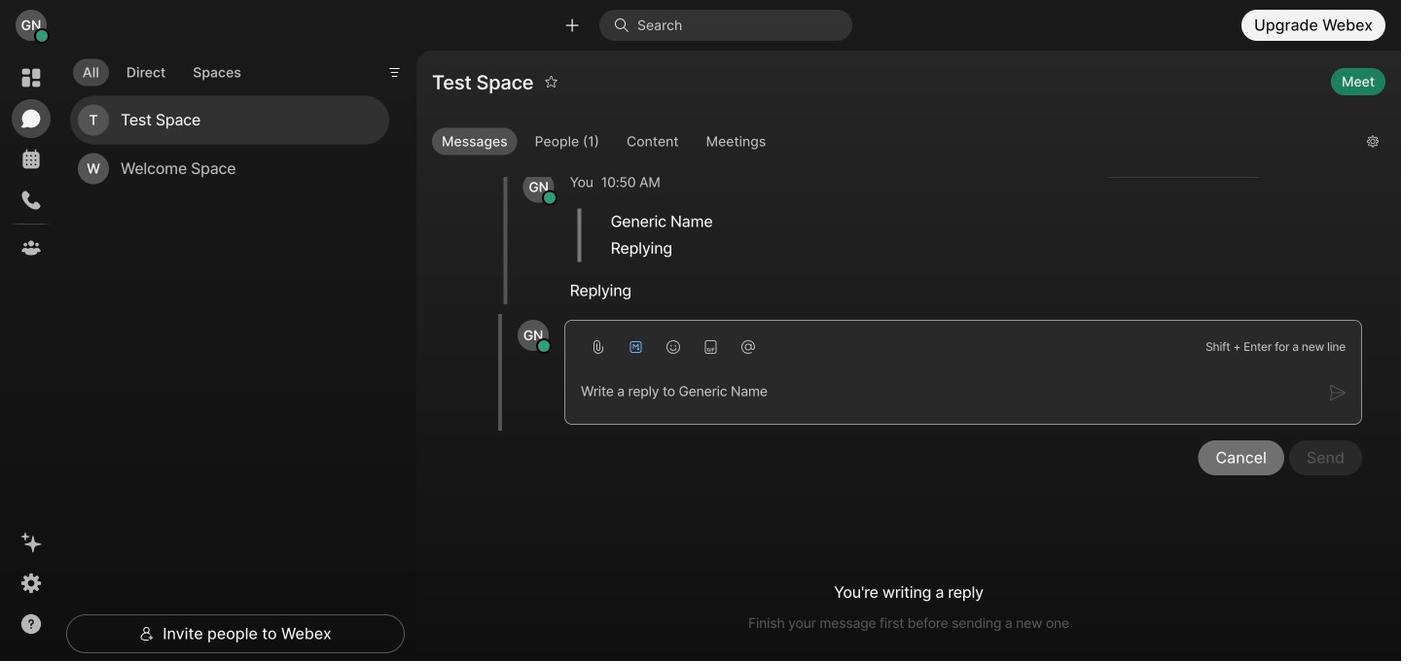 Task type: describe. For each thing, give the bounding box(es) containing it.
welcome space list item
[[70, 145, 389, 193]]

messages list
[[432, 0, 1386, 517]]

group inside messages list
[[1098, 154, 1269, 178]]



Task type: vqa. For each thing, say whether or not it's contained in the screenshot.
"Flag for follow-up" image
no



Task type: locate. For each thing, give the bounding box(es) containing it.
test space list item
[[70, 96, 389, 145]]

group
[[432, 128, 1352, 160], [1098, 154, 1269, 178]]

tab list
[[68, 47, 256, 92]]

navigation
[[0, 51, 62, 662]]

message composer toolbar element
[[565, 321, 1361, 366]]

webex tab list
[[12, 58, 51, 268]]



